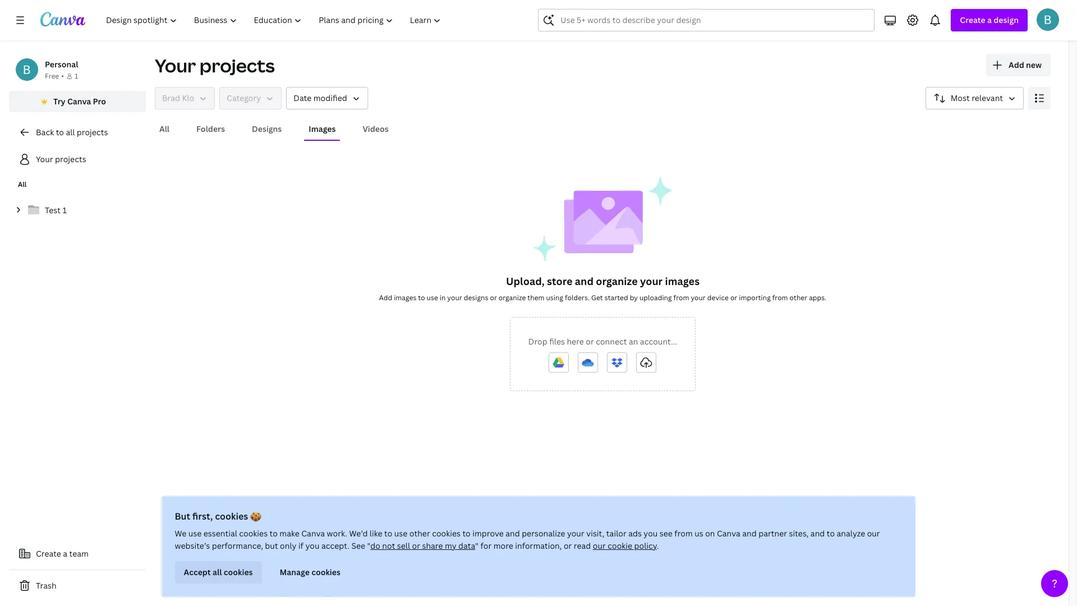 Task type: describe. For each thing, give the bounding box(es) containing it.
test
[[45, 205, 61, 215]]

analyze
[[837, 528, 866, 539]]

Date modified button
[[286, 87, 368, 109]]

back to all projects link
[[9, 121, 146, 144]]

your up uploading at the right
[[640, 274, 663, 288]]

0 horizontal spatial you
[[306, 540, 320, 551]]

ads
[[629, 528, 642, 539]]

your projects link
[[9, 148, 146, 171]]

new
[[1026, 59, 1042, 70]]

our cookie policy link
[[593, 540, 657, 551]]

Owner button
[[155, 87, 215, 109]]

0 vertical spatial projects
[[200, 53, 275, 77]]

your inside we use essential cookies to make canva work. we'd like to use other cookies to improve and personalize your visit, tailor ads you see from us on canva and partner sites, and to analyze our website's performance, but only if you accept. see "
[[568, 528, 585, 539]]

tailor
[[607, 528, 627, 539]]

using
[[546, 293, 563, 302]]

use inside 'upload, store and organize your images add images to use in your designs or organize them using folders. get started by uploading from your device or importing from other apps.'
[[427, 293, 438, 302]]

team
[[69, 548, 89, 559]]

🍪
[[251, 510, 262, 522]]

brad klo
[[162, 93, 194, 103]]

.
[[657, 540, 659, 551]]

create for create a team
[[36, 548, 61, 559]]

Sort by button
[[926, 87, 1024, 109]]

drop files here or connect an account...
[[529, 336, 677, 347]]

folders
[[196, 123, 225, 134]]

images button
[[304, 118, 340, 140]]

add new button
[[987, 54, 1051, 76]]

other inside 'upload, store and organize your images add images to use in your designs or organize them using folders. get started by uploading from your device or importing from other apps.'
[[790, 293, 808, 302]]

my
[[445, 540, 457, 551]]

sell
[[398, 540, 411, 551]]

designs
[[464, 293, 489, 302]]

free
[[45, 71, 59, 81]]

if
[[299, 540, 304, 551]]

and up do not sell or share my data " for more information, or read our cookie policy .
[[506, 528, 520, 539]]

brad
[[162, 93, 180, 103]]

personalize
[[522, 528, 566, 539]]

or left read
[[564, 540, 572, 551]]

folders button
[[192, 118, 230, 140]]

but
[[265, 540, 278, 551]]

0 vertical spatial you
[[644, 528, 658, 539]]

upload, store and organize your images add images to use in your designs or organize them using folders. get started by uploading from your device or importing from other apps.
[[379, 274, 827, 302]]

essential
[[204, 528, 238, 539]]

Category button
[[219, 87, 282, 109]]

videos button
[[358, 118, 393, 140]]

brad klo image
[[1037, 8, 1060, 31]]

0 horizontal spatial use
[[189, 528, 202, 539]]

create for create a design
[[960, 15, 986, 25]]

first,
[[193, 510, 213, 522]]

2 " from the left
[[476, 540, 479, 551]]

see
[[352, 540, 366, 551]]

trash
[[36, 580, 56, 591]]

accept
[[184, 567, 211, 577]]

images
[[309, 123, 336, 134]]

create a team
[[36, 548, 89, 559]]

started
[[605, 293, 628, 302]]

and inside 'upload, store and organize your images add images to use in your designs or organize them using folders. get started by uploading from your device or importing from other apps.'
[[575, 274, 594, 288]]

connect
[[596, 336, 627, 347]]

and left the partner
[[743, 528, 757, 539]]

1 horizontal spatial use
[[395, 528, 408, 539]]

from right uploading at the right
[[674, 293, 689, 302]]

1 inside test 1 link
[[63, 205, 67, 215]]

to up 'but'
[[270, 528, 278, 539]]

we use essential cookies to make canva work. we'd like to use other cookies to improve and personalize your visit, tailor ads you see from us on canva and partner sites, and to analyze our website's performance, but only if you accept. see "
[[175, 528, 881, 551]]

but first, cookies 🍪
[[175, 510, 262, 522]]

1 horizontal spatial 1
[[75, 71, 78, 81]]

videos
[[363, 123, 389, 134]]

make
[[280, 528, 300, 539]]

from inside we use essential cookies to make canva work. we'd like to use other cookies to improve and personalize your visit, tailor ads you see from us on canva and partner sites, and to analyze our website's performance, but only if you accept. see "
[[675, 528, 693, 539]]

an
[[629, 336, 638, 347]]

try
[[53, 96, 65, 107]]

modified
[[314, 93, 347, 103]]

0 horizontal spatial our
[[593, 540, 606, 551]]

upload,
[[506, 274, 545, 288]]

your left 'device'
[[691, 293, 706, 302]]

our inside we use essential cookies to make canva work. we'd like to use other cookies to improve and personalize your visit, tailor ads you see from us on canva and partner sites, and to analyze our website's performance, but only if you accept. see "
[[868, 528, 881, 539]]

do
[[371, 540, 381, 551]]

date modified
[[294, 93, 347, 103]]

work.
[[327, 528, 348, 539]]

2 horizontal spatial canva
[[717, 528, 741, 539]]

account...
[[640, 336, 677, 347]]

by
[[630, 293, 638, 302]]

trash link
[[9, 575, 146, 597]]

try canva pro
[[53, 96, 106, 107]]

for
[[481, 540, 492, 551]]

do not sell or share my data link
[[371, 540, 476, 551]]

share
[[423, 540, 443, 551]]

uploading
[[640, 293, 672, 302]]

test 1
[[45, 205, 67, 215]]

your right in
[[447, 293, 462, 302]]

but first, cookies 🍪 dialog
[[162, 496, 916, 597]]

to up data
[[463, 528, 471, 539]]

to right "like"
[[385, 528, 393, 539]]

0 horizontal spatial your
[[36, 154, 53, 164]]

data
[[459, 540, 476, 551]]

not
[[383, 540, 396, 551]]

category
[[227, 93, 261, 103]]

" inside we use essential cookies to make canva work. we'd like to use other cookies to improve and personalize your visit, tailor ads you see from us on canva and partner sites, and to analyze our website's performance, but only if you accept. see "
[[368, 540, 371, 551]]

all button
[[155, 118, 174, 140]]

accept all cookies
[[184, 567, 253, 577]]

visit,
[[587, 528, 605, 539]]

all inside button
[[213, 567, 222, 577]]

like
[[370, 528, 383, 539]]

but
[[175, 510, 191, 522]]



Task type: vqa. For each thing, say whether or not it's contained in the screenshot.
Neutral Simple Minimalist Lifestyle Blogger YouTube Channel Art image
no



Task type: locate. For each thing, give the bounding box(es) containing it.
2 vertical spatial projects
[[55, 154, 86, 164]]

organize down upload,
[[499, 293, 526, 302]]

cookies down 🍪
[[239, 528, 268, 539]]

0 horizontal spatial images
[[394, 293, 417, 302]]

images up uploading at the right
[[665, 274, 700, 288]]

a inside 'dropdown button'
[[988, 15, 992, 25]]

projects down back to all projects
[[55, 154, 86, 164]]

0 vertical spatial all
[[159, 123, 170, 134]]

canva right on
[[717, 528, 741, 539]]

policy
[[635, 540, 657, 551]]

create inside 'dropdown button'
[[960, 15, 986, 25]]

and up folders.
[[575, 274, 594, 288]]

0 horizontal spatial your projects
[[36, 154, 86, 164]]

1 vertical spatial your
[[36, 154, 53, 164]]

1 horizontal spatial images
[[665, 274, 700, 288]]

other up do not sell or share my data link
[[410, 528, 431, 539]]

on
[[706, 528, 716, 539]]

from
[[674, 293, 689, 302], [773, 293, 788, 302], [675, 528, 693, 539]]

your down back
[[36, 154, 53, 164]]

us
[[695, 528, 704, 539]]

device
[[708, 293, 729, 302]]

add inside 'upload, store and organize your images add images to use in your designs or organize them using folders. get started by uploading from your device or importing from other apps.'
[[379, 293, 392, 302]]

0 vertical spatial 1
[[75, 71, 78, 81]]

you up policy
[[644, 528, 658, 539]]

use left in
[[427, 293, 438, 302]]

1 horizontal spatial your projects
[[155, 53, 275, 77]]

1 vertical spatial add
[[379, 293, 392, 302]]

other
[[790, 293, 808, 302], [410, 528, 431, 539]]

1 vertical spatial all
[[213, 567, 222, 577]]

1 vertical spatial other
[[410, 528, 431, 539]]

a for team
[[63, 548, 67, 559]]

1 right "•"
[[75, 71, 78, 81]]

date
[[294, 93, 312, 103]]

0 horizontal spatial add
[[379, 293, 392, 302]]

1 vertical spatial create
[[36, 548, 61, 559]]

1 horizontal spatial create
[[960, 15, 986, 25]]

0 horizontal spatial "
[[368, 540, 371, 551]]

1 horizontal spatial add
[[1009, 59, 1025, 70]]

cookies inside button
[[224, 567, 253, 577]]

accept.
[[322, 540, 350, 551]]

only
[[280, 540, 297, 551]]

your projects
[[155, 53, 275, 77], [36, 154, 86, 164]]

None search field
[[538, 9, 875, 31]]

0 vertical spatial add
[[1009, 59, 1025, 70]]

or right designs
[[490, 293, 497, 302]]

0 horizontal spatial all
[[66, 127, 75, 137]]

sites,
[[790, 528, 809, 539]]

create inside button
[[36, 548, 61, 559]]

from left us
[[675, 528, 693, 539]]

0 vertical spatial a
[[988, 15, 992, 25]]

other inside we use essential cookies to make canva work. we'd like to use other cookies to improve and personalize your visit, tailor ads you see from us on canva and partner sites, and to analyze our website's performance, but only if you accept. see "
[[410, 528, 431, 539]]

or right sell
[[412, 540, 421, 551]]

0 horizontal spatial other
[[410, 528, 431, 539]]

1 vertical spatial organize
[[499, 293, 526, 302]]

manage
[[280, 567, 310, 577]]

create left "design" at the top of the page
[[960, 15, 986, 25]]

organize up started at the top right of the page
[[596, 274, 638, 288]]

try canva pro button
[[9, 91, 146, 112]]

canva up if
[[302, 528, 325, 539]]

1 vertical spatial projects
[[77, 127, 108, 137]]

your projects up the klo
[[155, 53, 275, 77]]

klo
[[182, 93, 194, 103]]

1 vertical spatial all
[[18, 180, 27, 189]]

•
[[61, 71, 64, 81]]

partner
[[759, 528, 788, 539]]

0 vertical spatial all
[[66, 127, 75, 137]]

you right if
[[306, 540, 320, 551]]

cookies down performance,
[[224, 567, 253, 577]]

drop
[[529, 336, 548, 347]]

to left in
[[418, 293, 425, 302]]

0 horizontal spatial organize
[[499, 293, 526, 302]]

files
[[549, 336, 565, 347]]

manage cookies button
[[271, 561, 350, 584]]

0 horizontal spatial all
[[18, 180, 27, 189]]

our down visit,
[[593, 540, 606, 551]]

1 horizontal spatial canva
[[302, 528, 325, 539]]

0 vertical spatial your projects
[[155, 53, 275, 77]]

in
[[440, 293, 446, 302]]

test 1 link
[[9, 199, 146, 222]]

0 horizontal spatial a
[[63, 548, 67, 559]]

folders.
[[565, 293, 590, 302]]

and right sites, at right bottom
[[811, 528, 825, 539]]

a for design
[[988, 15, 992, 25]]

1 horizontal spatial your
[[155, 53, 196, 77]]

your up brad klo
[[155, 53, 196, 77]]

to left the analyze
[[827, 528, 835, 539]]

performance,
[[212, 540, 263, 551]]

designs button
[[248, 118, 286, 140]]

cookies
[[215, 510, 248, 522], [239, 528, 268, 539], [432, 528, 461, 539], [224, 567, 253, 577], [312, 567, 341, 577]]

all right accept
[[213, 567, 222, 577]]

website's
[[175, 540, 210, 551]]

our
[[868, 528, 881, 539], [593, 540, 606, 551]]

1 horizontal spatial our
[[868, 528, 881, 539]]

canva inside try canva pro button
[[67, 96, 91, 107]]

cookies down accept.
[[312, 567, 341, 577]]

relevant
[[972, 93, 1003, 103]]

or right here
[[586, 336, 594, 347]]

0 horizontal spatial canva
[[67, 96, 91, 107]]

"
[[368, 540, 371, 551], [476, 540, 479, 551]]

to right back
[[56, 127, 64, 137]]

images
[[665, 274, 700, 288], [394, 293, 417, 302]]

use up the website's
[[189, 528, 202, 539]]

1 horizontal spatial all
[[159, 123, 170, 134]]

images left in
[[394, 293, 417, 302]]

a left team
[[63, 548, 67, 559]]

Search search field
[[561, 10, 853, 31]]

read
[[574, 540, 591, 551]]

1 vertical spatial 1
[[63, 205, 67, 215]]

apps.
[[809, 293, 827, 302]]

1 horizontal spatial other
[[790, 293, 808, 302]]

create left team
[[36, 548, 61, 559]]

1 right test
[[63, 205, 67, 215]]

add new
[[1009, 59, 1042, 70]]

create
[[960, 15, 986, 25], [36, 548, 61, 559]]

0 vertical spatial images
[[665, 274, 700, 288]]

1 vertical spatial a
[[63, 548, 67, 559]]

improve
[[473, 528, 504, 539]]

and
[[575, 274, 594, 288], [506, 528, 520, 539], [743, 528, 757, 539], [811, 528, 825, 539]]

here
[[567, 336, 584, 347]]

0 vertical spatial other
[[790, 293, 808, 302]]

we'd
[[350, 528, 368, 539]]

1 vertical spatial our
[[593, 540, 606, 551]]

we
[[175, 528, 187, 539]]

from right importing
[[773, 293, 788, 302]]

canva
[[67, 96, 91, 107], [302, 528, 325, 539], [717, 528, 741, 539]]

our right the analyze
[[868, 528, 881, 539]]

0 vertical spatial create
[[960, 15, 986, 25]]

2 horizontal spatial use
[[427, 293, 438, 302]]

or right 'device'
[[731, 293, 738, 302]]

design
[[994, 15, 1019, 25]]

add inside dropdown button
[[1009, 59, 1025, 70]]

cookies up the essential
[[215, 510, 248, 522]]

1 horizontal spatial you
[[644, 528, 658, 539]]

all right back
[[66, 127, 75, 137]]

most
[[951, 93, 970, 103]]

use up sell
[[395, 528, 408, 539]]

all
[[159, 123, 170, 134], [18, 180, 27, 189]]

1 vertical spatial images
[[394, 293, 417, 302]]

manage cookies
[[280, 567, 341, 577]]

" left for
[[476, 540, 479, 551]]

to inside 'upload, store and organize your images add images to use in your designs or organize them using folders. get started by uploading from your device or importing from other apps.'
[[418, 293, 425, 302]]

0 vertical spatial our
[[868, 528, 881, 539]]

or
[[490, 293, 497, 302], [731, 293, 738, 302], [586, 336, 594, 347], [412, 540, 421, 551], [564, 540, 572, 551]]

back
[[36, 127, 54, 137]]

projects up category
[[200, 53, 275, 77]]

0 horizontal spatial create
[[36, 548, 61, 559]]

0 vertical spatial organize
[[596, 274, 638, 288]]

a inside button
[[63, 548, 67, 559]]

cookies up my
[[432, 528, 461, 539]]

0 vertical spatial your
[[155, 53, 196, 77]]

1 vertical spatial your projects
[[36, 154, 86, 164]]

create a team button
[[9, 543, 146, 565]]

your up read
[[568, 528, 585, 539]]

create a design button
[[951, 9, 1028, 31]]

canva right try at the top left of page
[[67, 96, 91, 107]]

top level navigation element
[[99, 9, 451, 31]]

1 vertical spatial you
[[306, 540, 320, 551]]

0 horizontal spatial 1
[[63, 205, 67, 215]]

" right see at bottom left
[[368, 540, 371, 551]]

them
[[528, 293, 545, 302]]

1 horizontal spatial organize
[[596, 274, 638, 288]]

1 " from the left
[[368, 540, 371, 551]]

do not sell or share my data " for more information, or read our cookie policy .
[[371, 540, 659, 551]]

1 horizontal spatial "
[[476, 540, 479, 551]]

accept all cookies button
[[175, 561, 262, 584]]

you
[[644, 528, 658, 539], [306, 540, 320, 551]]

all inside button
[[159, 123, 170, 134]]

your projects inside your projects link
[[36, 154, 86, 164]]

add
[[1009, 59, 1025, 70], [379, 293, 392, 302]]

personal
[[45, 59, 78, 70]]

other left apps.
[[790, 293, 808, 302]]

store
[[547, 274, 573, 288]]

back to all projects
[[36, 127, 108, 137]]

pro
[[93, 96, 106, 107]]

more
[[494, 540, 514, 551]]

1 horizontal spatial all
[[213, 567, 222, 577]]

1 horizontal spatial a
[[988, 15, 992, 25]]

cookies inside "button"
[[312, 567, 341, 577]]

get
[[592, 293, 603, 302]]

projects up your projects link
[[77, 127, 108, 137]]

a left "design" at the top of the page
[[988, 15, 992, 25]]

your projects down back to all projects
[[36, 154, 86, 164]]

free •
[[45, 71, 64, 81]]

importing
[[739, 293, 771, 302]]

see
[[660, 528, 673, 539]]

cookie
[[608, 540, 633, 551]]



